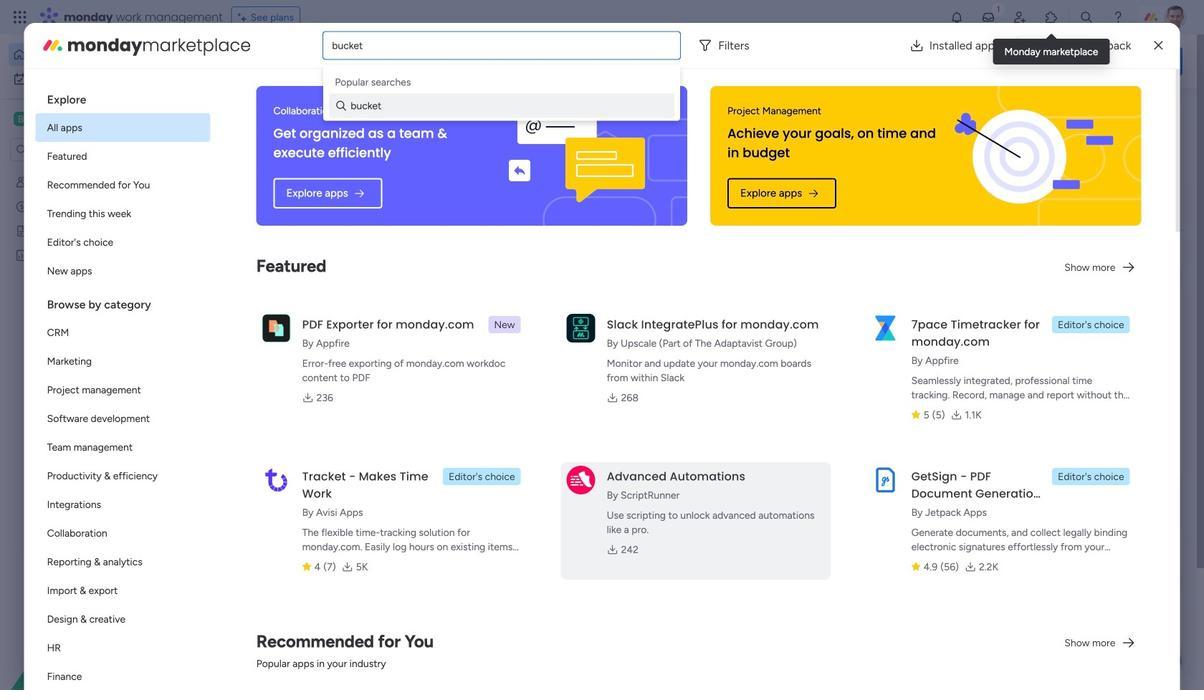 Task type: describe. For each thing, give the bounding box(es) containing it.
templates image image
[[981, 288, 1170, 387]]

1 vertical spatial dapulse x slim image
[[1162, 104, 1179, 121]]

monday marketplace image
[[1045, 10, 1059, 24]]

0 horizontal spatial lottie animation element
[[0, 546, 183, 691]]

0 vertical spatial dapulse x slim image
[[1155, 37, 1163, 54]]

Dropdown input text field
[[332, 39, 364, 52]]

notifications image
[[950, 10, 965, 24]]

quick search results list box
[[222, 134, 934, 500]]

1 banner logo image from the left
[[484, 86, 671, 226]]

lottie animation image for the leftmost lottie animation element
[[0, 546, 183, 691]]

Search in workspace field
[[30, 142, 120, 158]]

1 check circle image from the top
[[990, 153, 999, 164]]

see plans image
[[238, 9, 251, 25]]

2 heading from the top
[[36, 285, 211, 318]]

1 heading from the top
[[36, 80, 211, 113]]

workspace selection element
[[14, 110, 91, 128]]

1 element
[[366, 540, 383, 557]]

update feed image
[[982, 10, 996, 24]]



Task type: locate. For each thing, give the bounding box(es) containing it.
help image
[[1112, 10, 1126, 24]]

option
[[9, 43, 174, 66], [9, 67, 174, 90], [36, 113, 211, 142], [36, 142, 211, 171], [0, 170, 183, 172], [36, 171, 211, 199], [36, 199, 211, 228], [36, 228, 211, 257], [36, 257, 211, 285], [36, 318, 211, 347], [36, 347, 211, 376], [36, 376, 211, 404], [36, 404, 211, 433], [36, 433, 211, 462], [36, 462, 211, 491], [36, 491, 211, 519], [36, 519, 211, 548], [36, 548, 211, 577], [36, 577, 211, 605], [36, 605, 211, 634], [36, 634, 211, 663], [36, 663, 211, 691]]

v2 user feedback image
[[980, 53, 991, 69]]

help center element
[[968, 591, 1183, 649]]

1 vertical spatial lottie animation element
[[0, 546, 183, 691]]

0 horizontal spatial lottie animation image
[[0, 546, 183, 691]]

banner logo image
[[484, 86, 671, 226], [938, 86, 1125, 226]]

monday marketplace image
[[41, 34, 64, 57]]

list box
[[36, 80, 211, 691], [0, 167, 183, 461]]

public dashboard image
[[15, 249, 29, 262]]

check circle image
[[990, 135, 999, 145]]

v2 bolt switch image
[[1092, 53, 1100, 69]]

circle o image
[[990, 171, 999, 182]]

lottie animation element
[[562, 34, 965, 89], [0, 546, 183, 691]]

heading
[[36, 80, 211, 113], [36, 285, 211, 318]]

app logo image
[[262, 314, 291, 343], [567, 314, 596, 343], [872, 314, 900, 343], [262, 466, 291, 495], [567, 466, 596, 495], [872, 466, 900, 495]]

terry turtle image
[[1165, 6, 1188, 29]]

1 image
[[993, 1, 1005, 17]]

public board image
[[15, 224, 29, 238]]

public board image
[[240, 262, 255, 278]]

1 vertical spatial check circle image
[[990, 190, 999, 200]]

0 vertical spatial check circle image
[[990, 153, 999, 164]]

0 vertical spatial lottie animation element
[[562, 34, 965, 89]]

contact sales element
[[968, 660, 1183, 691]]

0 horizontal spatial banner logo image
[[484, 86, 671, 226]]

0 vertical spatial lottie animation image
[[562, 34, 965, 89]]

dapulse x slim image
[[1155, 37, 1163, 54], [1162, 104, 1179, 121]]

1 vertical spatial lottie animation image
[[0, 546, 183, 691]]

getting started element
[[968, 523, 1183, 580]]

lottie animation image for the top lottie animation element
[[562, 34, 965, 89]]

workspace image
[[14, 111, 28, 127]]

1 horizontal spatial banner logo image
[[938, 86, 1125, 226]]

2 check circle image from the top
[[990, 190, 999, 200]]

1 horizontal spatial lottie animation image
[[562, 34, 965, 89]]

lottie animation image
[[562, 34, 965, 89], [0, 546, 183, 691]]

invite members image
[[1013, 10, 1028, 24]]

2 banner logo image from the left
[[938, 86, 1125, 226]]

1 horizontal spatial lottie animation element
[[562, 34, 965, 89]]

select product image
[[13, 10, 27, 24]]

1 vertical spatial heading
[[36, 285, 211, 318]]

0 vertical spatial heading
[[36, 80, 211, 113]]

check circle image up the circle o icon
[[990, 153, 999, 164]]

search everything image
[[1080, 10, 1094, 24]]

check circle image down the circle o icon
[[990, 190, 999, 200]]

check circle image
[[990, 153, 999, 164], [990, 190, 999, 200]]



Task type: vqa. For each thing, say whether or not it's contained in the screenshot.
1st HEADING from the top
yes



